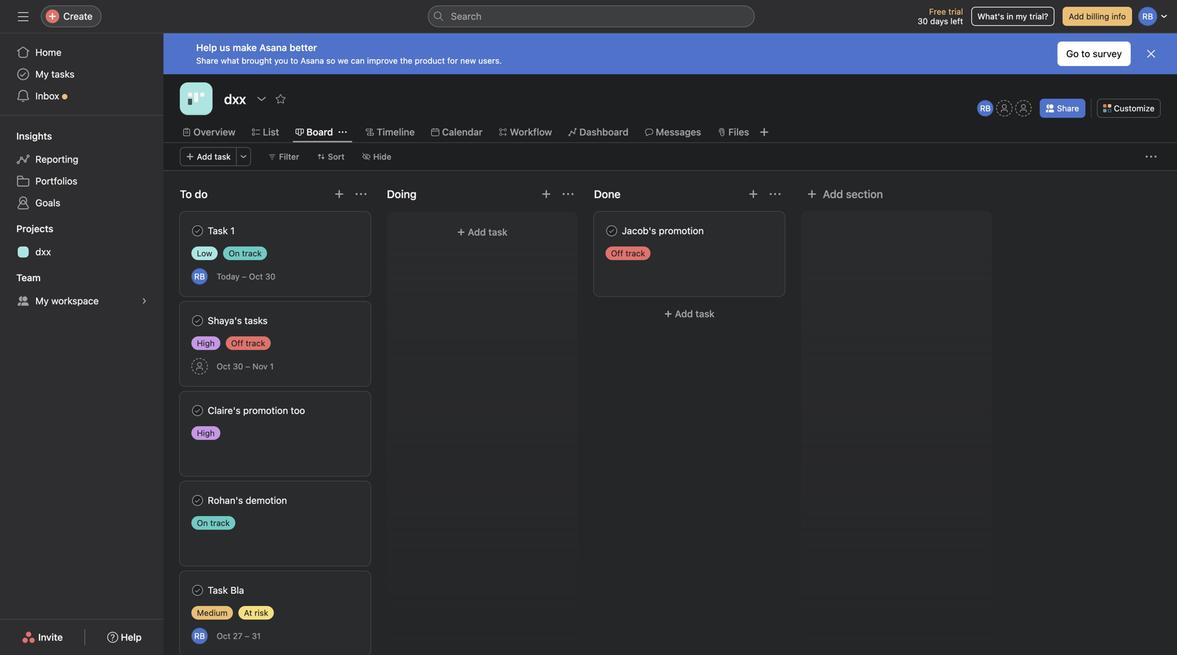 Task type: locate. For each thing, give the bounding box(es) containing it.
0 horizontal spatial tasks
[[51, 68, 75, 80]]

see details, my workspace image
[[140, 297, 149, 305]]

3 completed image from the top
[[189, 493, 206, 509]]

show options image
[[256, 93, 267, 104]]

workflow link
[[499, 125, 552, 140]]

to right you
[[290, 56, 298, 65]]

banner containing help us make asana better
[[163, 33, 1177, 74]]

left
[[951, 16, 963, 26]]

add task image for done
[[748, 189, 759, 200]]

1 vertical spatial completed image
[[189, 313, 206, 329]]

0 vertical spatial on track
[[229, 249, 262, 258]]

more actions image
[[1146, 151, 1157, 162], [240, 153, 248, 161]]

more actions image left filter dropdown button
[[240, 153, 248, 161]]

inbox
[[35, 90, 59, 102]]

1 horizontal spatial add task
[[468, 227, 508, 238]]

on for low
[[229, 249, 240, 258]]

30 right today
[[265, 272, 276, 281]]

oct
[[249, 272, 263, 281], [217, 362, 231, 371], [217, 631, 231, 641]]

0 vertical spatial help
[[196, 42, 217, 53]]

track up today – oct 30
[[242, 249, 262, 258]]

oct for tasks
[[217, 362, 231, 371]]

tasks for my tasks
[[51, 68, 75, 80]]

off track down "jacob's" at the right top of the page
[[611, 249, 645, 258]]

tasks right shaya's
[[244, 315, 268, 326]]

track
[[242, 249, 262, 258], [626, 249, 645, 258], [246, 339, 265, 348], [210, 518, 230, 528]]

what's in my trial?
[[978, 12, 1048, 21]]

add task image down add tab icon
[[748, 189, 759, 200]]

1 vertical spatial –
[[245, 362, 250, 371]]

1 horizontal spatial to
[[1081, 48, 1090, 59]]

my up inbox
[[35, 68, 49, 80]]

tasks
[[51, 68, 75, 80], [244, 315, 268, 326]]

dxx
[[35, 246, 51, 258]]

my down team
[[35, 295, 49, 307]]

inbox link
[[8, 85, 155, 107]]

0 vertical spatial 30
[[918, 16, 928, 26]]

board link
[[296, 125, 333, 140]]

0 horizontal spatial more actions image
[[240, 153, 248, 161]]

on track
[[229, 249, 262, 258], [197, 518, 230, 528]]

1 my from the top
[[35, 68, 49, 80]]

2 vertical spatial rb
[[194, 631, 205, 641]]

help us make asana better share what brought you to asana so we can improve the product for new users.
[[196, 42, 502, 65]]

sort
[[328, 152, 345, 161]]

completed checkbox left shaya's
[[189, 313, 206, 329]]

share down go
[[1057, 104, 1079, 113]]

0 vertical spatial task
[[208, 225, 228, 236]]

more actions image down customize
[[1146, 151, 1157, 162]]

oct right today
[[249, 272, 263, 281]]

completed checkbox up low
[[189, 223, 206, 239]]

timeline
[[377, 126, 415, 138]]

0 vertical spatial promotion
[[659, 225, 704, 236]]

my
[[35, 68, 49, 80], [35, 295, 49, 307]]

30 left days
[[918, 16, 928, 26]]

1 vertical spatial rb button
[[191, 268, 208, 285]]

0 horizontal spatial off track
[[231, 339, 265, 348]]

add task image down sort
[[334, 189, 345, 200]]

0 vertical spatial off track
[[611, 249, 645, 258]]

risk
[[255, 608, 268, 618]]

on down rohan's
[[197, 518, 208, 528]]

1 horizontal spatial add task image
[[748, 189, 759, 200]]

off track
[[611, 249, 645, 258], [231, 339, 265, 348]]

track for low
[[242, 249, 262, 258]]

the
[[400, 56, 412, 65]]

1 vertical spatial my
[[35, 295, 49, 307]]

0 horizontal spatial add task button
[[180, 147, 237, 166]]

rb button for task 1
[[191, 268, 208, 285]]

help inside the help us make asana better share what brought you to asana so we can improve the product for new users.
[[196, 42, 217, 53]]

0 horizontal spatial add task
[[197, 152, 231, 161]]

task left bla
[[208, 585, 228, 596]]

30 inside the free trial 30 days left
[[918, 16, 928, 26]]

completed image for rohan's demotion
[[189, 493, 206, 509]]

what's
[[978, 12, 1004, 21]]

messages link
[[645, 125, 701, 140]]

on up today
[[229, 249, 240, 258]]

1 completed checkbox from the top
[[189, 313, 206, 329]]

completed image left rohan's
[[189, 493, 206, 509]]

completed image up low
[[189, 223, 206, 239]]

2 completed image from the top
[[189, 403, 206, 419]]

rb for task 1
[[194, 272, 205, 281]]

free trial 30 days left
[[918, 7, 963, 26]]

promotion left too
[[243, 405, 288, 416]]

done
[[594, 188, 621, 201]]

Completed checkbox
[[189, 313, 206, 329], [189, 493, 206, 509]]

0 vertical spatial task
[[214, 152, 231, 161]]

0 vertical spatial my
[[35, 68, 49, 80]]

filter
[[279, 152, 299, 161]]

0 vertical spatial tasks
[[51, 68, 75, 80]]

oct left "nov"
[[217, 362, 231, 371]]

2 horizontal spatial add task
[[675, 308, 715, 319]]

add task image
[[334, 189, 345, 200], [748, 189, 759, 200]]

0 vertical spatial rb button
[[977, 100, 994, 116]]

0 vertical spatial completed image
[[604, 223, 620, 239]]

add task for add task button to the bottom
[[675, 308, 715, 319]]

asana better
[[259, 42, 317, 53]]

2 more section actions image from the left
[[770, 189, 781, 200]]

us
[[220, 42, 230, 53]]

my workspace link
[[8, 290, 155, 312]]

for
[[447, 56, 458, 65]]

0 vertical spatial share
[[196, 56, 218, 65]]

2 vertical spatial add task button
[[594, 302, 785, 326]]

add for the middle add task button
[[468, 227, 486, 238]]

1 vertical spatial oct
[[217, 362, 231, 371]]

add task button
[[180, 147, 237, 166], [395, 220, 570, 245], [594, 302, 785, 326]]

1 completed image from the top
[[189, 223, 206, 239]]

at
[[244, 608, 252, 618]]

1 vertical spatial 30
[[265, 272, 276, 281]]

task
[[214, 152, 231, 161], [488, 227, 508, 238], [696, 308, 715, 319]]

off
[[611, 249, 623, 258], [231, 339, 243, 348]]

search button
[[428, 5, 755, 27]]

shaya's tasks
[[208, 315, 268, 326]]

2 vertical spatial –
[[245, 631, 250, 641]]

calendar
[[442, 126, 483, 138]]

1 vertical spatial high
[[197, 428, 215, 438]]

0 vertical spatial oct
[[249, 272, 263, 281]]

add task for the middle add task button
[[468, 227, 508, 238]]

– right today
[[242, 272, 247, 281]]

tasks inside global element
[[51, 68, 75, 80]]

task
[[208, 225, 228, 236], [208, 585, 228, 596]]

rb
[[980, 104, 991, 113], [194, 272, 205, 281], [194, 631, 205, 641]]

on track down rohan's
[[197, 518, 230, 528]]

1 vertical spatial rb
[[194, 272, 205, 281]]

1 vertical spatial completed checkbox
[[189, 493, 206, 509]]

projects element
[[0, 217, 163, 266]]

0 vertical spatial add task button
[[180, 147, 237, 166]]

0 vertical spatial off
[[611, 249, 623, 258]]

completed checkbox for jacob's promotion
[[604, 223, 620, 239]]

high down shaya's
[[197, 339, 215, 348]]

off for jacob's promotion
[[611, 249, 623, 258]]

1 vertical spatial promotion
[[243, 405, 288, 416]]

2 high from the top
[[197, 428, 215, 438]]

low
[[197, 249, 212, 258]]

1 horizontal spatial 1
[[270, 362, 274, 371]]

tasks down home
[[51, 68, 75, 80]]

help for help us make asana better share what brought you to asana so we can improve the product for new users.
[[196, 42, 217, 53]]

completed image for claire's promotion too
[[189, 403, 206, 419]]

off down shaya's tasks
[[231, 339, 243, 348]]

1 vertical spatial add task
[[468, 227, 508, 238]]

0 horizontal spatial promotion
[[243, 405, 288, 416]]

rb for task bla
[[194, 631, 205, 641]]

help inside dropdown button
[[121, 632, 142, 643]]

1 horizontal spatial completed image
[[604, 223, 620, 239]]

Completed checkbox
[[189, 223, 206, 239], [604, 223, 620, 239], [189, 403, 206, 419], [189, 582, 206, 599]]

0 horizontal spatial help
[[121, 632, 142, 643]]

home
[[35, 47, 61, 58]]

1 horizontal spatial tasks
[[244, 315, 268, 326]]

1 vertical spatial on track
[[197, 518, 230, 528]]

today – oct 30
[[217, 272, 276, 281]]

add tab image
[[759, 127, 770, 138]]

track down "jacob's" at the right top of the page
[[626, 249, 645, 258]]

completed image
[[604, 223, 620, 239], [189, 313, 206, 329]]

1 vertical spatial off track
[[231, 339, 265, 348]]

0 vertical spatial completed checkbox
[[189, 313, 206, 329]]

promotion right "jacob's" at the right top of the page
[[659, 225, 704, 236]]

– for bla
[[245, 631, 250, 641]]

2 vertical spatial 30
[[233, 362, 243, 371]]

completed image left shaya's
[[189, 313, 206, 329]]

more section actions image for done
[[770, 189, 781, 200]]

1 vertical spatial add task button
[[395, 220, 570, 245]]

1 vertical spatial tasks
[[244, 315, 268, 326]]

1 vertical spatial off
[[231, 339, 243, 348]]

0 horizontal spatial more section actions image
[[356, 189, 367, 200]]

rb button
[[977, 100, 994, 116], [191, 268, 208, 285], [191, 628, 208, 644]]

0 horizontal spatial on
[[197, 518, 208, 528]]

high down claire's
[[197, 428, 215, 438]]

1 horizontal spatial share
[[1057, 104, 1079, 113]]

0 horizontal spatial to
[[290, 56, 298, 65]]

1 vertical spatial help
[[121, 632, 142, 643]]

hide sidebar image
[[18, 11, 29, 22]]

nov
[[253, 362, 268, 371]]

1 horizontal spatial off track
[[611, 249, 645, 258]]

1 vertical spatial share
[[1057, 104, 1079, 113]]

completed checkbox left claire's
[[189, 403, 206, 419]]

1 horizontal spatial promotion
[[659, 225, 704, 236]]

insights element
[[0, 124, 163, 217]]

to inside the help us make asana better share what brought you to asana so we can improve the product for new users.
[[290, 56, 298, 65]]

off track for high
[[231, 339, 265, 348]]

2 completed checkbox from the top
[[189, 493, 206, 509]]

0 horizontal spatial 30
[[233, 362, 243, 371]]

invite
[[38, 632, 63, 643]]

0 horizontal spatial share
[[196, 56, 218, 65]]

completed image up medium
[[189, 582, 206, 599]]

track up "nov"
[[246, 339, 265, 348]]

share left 'what'
[[196, 56, 218, 65]]

bla
[[230, 585, 244, 596]]

banner
[[163, 33, 1177, 74]]

completed checkbox for shaya's
[[189, 313, 206, 329]]

1 right "nov"
[[270, 362, 274, 371]]

completed image left "jacob's" at the right top of the page
[[604, 223, 620, 239]]

files
[[728, 126, 749, 138]]

filter button
[[262, 147, 305, 166]]

tasks for shaya's tasks
[[244, 315, 268, 326]]

4 completed image from the top
[[189, 582, 206, 599]]

0 horizontal spatial 1
[[230, 225, 235, 236]]

completed checkbox left rohan's
[[189, 493, 206, 509]]

completed image left claire's
[[189, 403, 206, 419]]

1 vertical spatial on
[[197, 518, 208, 528]]

0 vertical spatial add task
[[197, 152, 231, 161]]

insights button
[[0, 129, 52, 143]]

2 vertical spatial rb button
[[191, 628, 208, 644]]

add billing info button
[[1063, 7, 1132, 26]]

add to starred image
[[275, 93, 286, 104]]

to inside button
[[1081, 48, 1090, 59]]

2 horizontal spatial 30
[[918, 16, 928, 26]]

31
[[252, 631, 261, 641]]

promotion
[[659, 225, 704, 236], [243, 405, 288, 416]]

30 left "nov"
[[233, 362, 243, 371]]

1 horizontal spatial help
[[196, 42, 217, 53]]

to right go
[[1081, 48, 1090, 59]]

list link
[[252, 125, 279, 140]]

asana
[[300, 56, 324, 65]]

survey
[[1093, 48, 1122, 59]]

0 vertical spatial rb
[[980, 104, 991, 113]]

1 high from the top
[[197, 339, 215, 348]]

add billing info
[[1069, 12, 1126, 21]]

completed image
[[189, 223, 206, 239], [189, 403, 206, 419], [189, 493, 206, 509], [189, 582, 206, 599]]

1 vertical spatial task
[[488, 227, 508, 238]]

completed checkbox for task 1
[[189, 223, 206, 239]]

to do
[[180, 188, 208, 201]]

1 vertical spatial task
[[208, 585, 228, 596]]

completed checkbox left "jacob's" at the right top of the page
[[604, 223, 620, 239]]

claire's
[[208, 405, 241, 416]]

completed checkbox up medium
[[189, 582, 206, 599]]

share button
[[1040, 99, 1085, 118]]

on track up today – oct 30
[[229, 249, 262, 258]]

None text field
[[221, 87, 249, 111]]

2 horizontal spatial task
[[696, 308, 715, 319]]

off track for jacob's promotion
[[611, 249, 645, 258]]

– left 31
[[245, 631, 250, 641]]

2 horizontal spatial add task button
[[594, 302, 785, 326]]

off down "jacob's" at the right top of the page
[[611, 249, 623, 258]]

help
[[196, 42, 217, 53], [121, 632, 142, 643]]

track down rohan's
[[210, 518, 230, 528]]

1 horizontal spatial on
[[229, 249, 240, 258]]

1
[[230, 225, 235, 236], [270, 362, 274, 371]]

team
[[16, 272, 41, 283]]

off track up oct 30 – nov 1
[[231, 339, 265, 348]]

1 horizontal spatial more section actions image
[[770, 189, 781, 200]]

more section actions image
[[356, 189, 367, 200], [770, 189, 781, 200]]

task up low
[[208, 225, 228, 236]]

0 horizontal spatial off
[[231, 339, 243, 348]]

dxx link
[[8, 241, 155, 263]]

more section actions image
[[563, 189, 574, 200]]

in
[[1007, 12, 1014, 21]]

add
[[1069, 12, 1084, 21], [197, 152, 212, 161], [823, 188, 843, 201], [468, 227, 486, 238], [675, 308, 693, 319]]

0 horizontal spatial add task image
[[334, 189, 345, 200]]

2 task from the top
[[208, 585, 228, 596]]

what
[[221, 56, 239, 65]]

2 vertical spatial oct
[[217, 631, 231, 641]]

2 my from the top
[[35, 295, 49, 307]]

1 add task image from the left
[[334, 189, 345, 200]]

0 vertical spatial on
[[229, 249, 240, 258]]

1 more section actions image from the left
[[356, 189, 367, 200]]

oct left 27
[[217, 631, 231, 641]]

1 horizontal spatial 30
[[265, 272, 276, 281]]

0 horizontal spatial completed image
[[189, 313, 206, 329]]

completed image for task 1
[[189, 223, 206, 239]]

– left "nov"
[[245, 362, 250, 371]]

on track for low
[[229, 249, 262, 258]]

1 task from the top
[[208, 225, 228, 236]]

goals link
[[8, 192, 155, 214]]

my inside the my workspace link
[[35, 295, 49, 307]]

hide
[[373, 152, 391, 161]]

2 add task image from the left
[[748, 189, 759, 200]]

dismiss image
[[1146, 48, 1157, 59]]

1 up today
[[230, 225, 235, 236]]

track for rohan's demotion
[[210, 518, 230, 528]]

1 horizontal spatial off
[[611, 249, 623, 258]]

2 vertical spatial add task
[[675, 308, 715, 319]]

at risk
[[244, 608, 268, 618]]

my inside my tasks link
[[35, 68, 49, 80]]

0 vertical spatial high
[[197, 339, 215, 348]]

1 horizontal spatial task
[[488, 227, 508, 238]]



Task type: describe. For each thing, give the bounding box(es) containing it.
completed image for task bla
[[189, 582, 206, 599]]

completed checkbox for task bla
[[189, 582, 206, 599]]

1 horizontal spatial add task button
[[395, 220, 570, 245]]

help for help
[[121, 632, 142, 643]]

jacob's promotion
[[622, 225, 704, 236]]

users.
[[478, 56, 502, 65]]

more section actions image for to do
[[356, 189, 367, 200]]

board image
[[188, 91, 204, 107]]

promotion for jacob's
[[659, 225, 704, 236]]

dashboard link
[[569, 125, 629, 140]]

calendar link
[[431, 125, 483, 140]]

team button
[[0, 271, 41, 285]]

so
[[326, 56, 335, 65]]

1 horizontal spatial more actions image
[[1146, 151, 1157, 162]]

oct 30 – nov 1
[[217, 362, 274, 371]]

home link
[[8, 42, 155, 63]]

hide button
[[356, 147, 398, 166]]

add task image for to do
[[334, 189, 345, 200]]

my for my tasks
[[35, 68, 49, 80]]

days
[[930, 16, 948, 26]]

files link
[[718, 125, 749, 140]]

my for my workspace
[[35, 295, 49, 307]]

help button
[[98, 625, 151, 650]]

search
[[451, 11, 482, 22]]

my tasks
[[35, 68, 75, 80]]

demotion
[[246, 495, 287, 506]]

27
[[233, 631, 242, 641]]

messages
[[656, 126, 701, 138]]

on track for rohan's demotion
[[197, 518, 230, 528]]

workflow
[[510, 126, 552, 138]]

goals
[[35, 197, 60, 208]]

free
[[929, 7, 946, 16]]

list
[[263, 126, 279, 138]]

timeline link
[[366, 125, 415, 140]]

product
[[415, 56, 445, 65]]

my
[[1016, 12, 1027, 21]]

rohan's
[[208, 495, 243, 506]]

workspace
[[51, 295, 99, 307]]

go to survey
[[1066, 48, 1122, 59]]

shaya's
[[208, 315, 242, 326]]

customize button
[[1097, 99, 1161, 118]]

add for add section button on the top of page
[[823, 188, 843, 201]]

create button
[[41, 5, 101, 27]]

task for task 1
[[208, 225, 228, 236]]

reporting
[[35, 154, 78, 165]]

0 vertical spatial –
[[242, 272, 247, 281]]

task for task bla
[[208, 585, 228, 596]]

track for high
[[246, 339, 265, 348]]

completed checkbox for rohan's
[[189, 493, 206, 509]]

we
[[338, 56, 349, 65]]

rohan's demotion
[[208, 495, 287, 506]]

add task for the left add task button
[[197, 152, 231, 161]]

billing
[[1086, 12, 1109, 21]]

doing
[[387, 188, 417, 201]]

add for add task button to the bottom
[[675, 308, 693, 319]]

too
[[291, 405, 305, 416]]

my tasks link
[[8, 63, 155, 85]]

sort button
[[311, 147, 351, 166]]

add for the left add task button
[[197, 152, 212, 161]]

0 vertical spatial 1
[[230, 225, 235, 236]]

my workspace
[[35, 295, 99, 307]]

section
[[846, 188, 883, 201]]

today
[[217, 272, 240, 281]]

portfolios link
[[8, 170, 155, 192]]

2 vertical spatial task
[[696, 308, 715, 319]]

share inside the help us make asana better share what brought you to asana so we can improve the product for new users.
[[196, 56, 218, 65]]

claire's promotion too
[[208, 405, 305, 416]]

global element
[[0, 33, 163, 115]]

you
[[274, 56, 288, 65]]

0 horizontal spatial task
[[214, 152, 231, 161]]

what's in my trial? button
[[971, 7, 1055, 26]]

completed checkbox for claire's promotion too
[[189, 403, 206, 419]]

1 vertical spatial 1
[[270, 362, 274, 371]]

oct 27 – 31
[[217, 631, 261, 641]]

add section
[[823, 188, 883, 201]]

jacob's
[[622, 225, 656, 236]]

completed image for shaya's tasks
[[189, 313, 206, 329]]

customize
[[1114, 104, 1155, 113]]

teams element
[[0, 266, 163, 315]]

task 1
[[208, 225, 235, 236]]

make
[[233, 42, 257, 53]]

invite button
[[13, 625, 72, 650]]

search list box
[[428, 5, 755, 27]]

task bla
[[208, 585, 244, 596]]

new
[[460, 56, 476, 65]]

trial?
[[1030, 12, 1048, 21]]

go
[[1066, 48, 1079, 59]]

share inside button
[[1057, 104, 1079, 113]]

board
[[306, 126, 333, 138]]

promotion for claire's
[[243, 405, 288, 416]]

off for high
[[231, 339, 243, 348]]

go to survey button
[[1057, 42, 1131, 66]]

projects
[[16, 223, 53, 234]]

can
[[351, 56, 365, 65]]

on for rohan's demotion
[[197, 518, 208, 528]]

oct for bla
[[217, 631, 231, 641]]

portfolios
[[35, 175, 77, 187]]

completed image for jacob's promotion
[[604, 223, 620, 239]]

trial
[[949, 7, 963, 16]]

brought
[[242, 56, 272, 65]]

insights
[[16, 130, 52, 142]]

medium
[[197, 608, 228, 618]]

track for jacob's promotion
[[626, 249, 645, 258]]

reporting link
[[8, 149, 155, 170]]

rb button for task bla
[[191, 628, 208, 644]]

create
[[63, 11, 93, 22]]

dashboard
[[579, 126, 629, 138]]

add task image
[[541, 189, 552, 200]]

– for tasks
[[245, 362, 250, 371]]

tab actions image
[[339, 128, 347, 136]]



Task type: vqa. For each thing, say whether or not it's contained in the screenshot.
"Shaya's tasks"
yes



